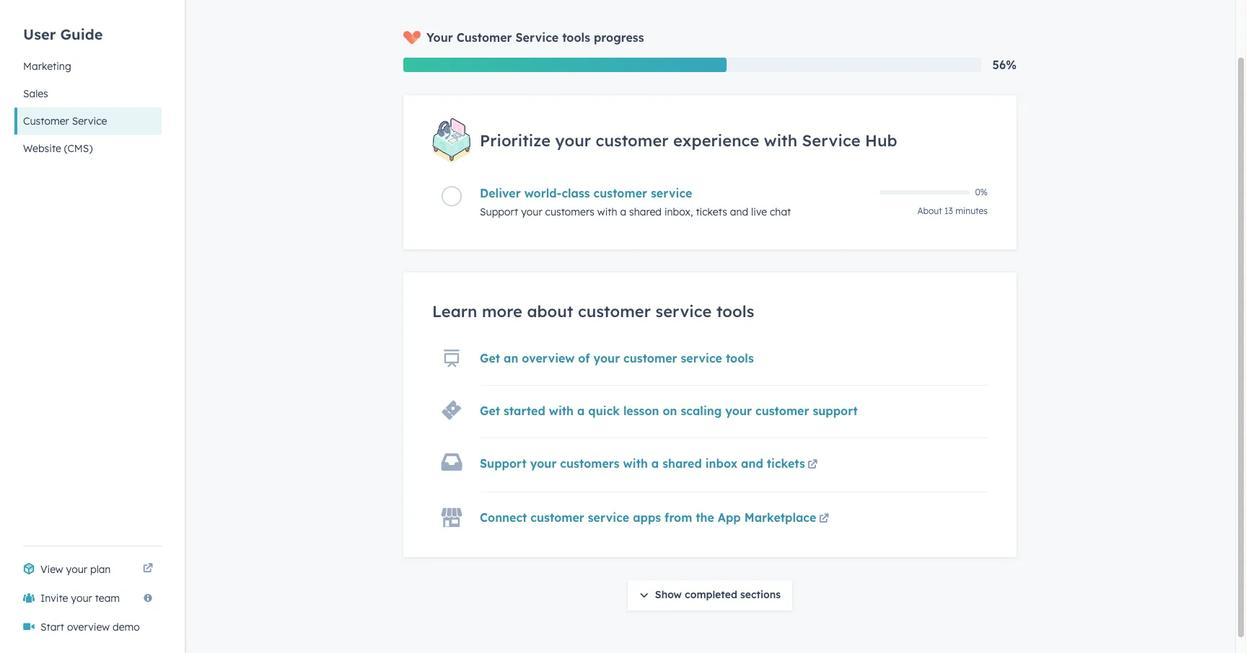 Task type: describe. For each thing, give the bounding box(es) containing it.
connect customer service apps from the app marketplace
[[480, 511, 817, 525]]

started
[[504, 404, 546, 418]]

sales
[[23, 87, 48, 100]]

start overview demo link
[[14, 613, 162, 642]]

0 vertical spatial customer
[[457, 30, 512, 45]]

0%
[[975, 187, 988, 198]]

56%
[[993, 58, 1017, 72]]

link opens in a new window image inside 'support your customers with a shared inbox and tickets' link
[[808, 460, 818, 471]]

invite your team
[[40, 593, 120, 606]]

class
[[562, 186, 590, 200]]

view your plan
[[40, 564, 111, 577]]

an
[[504, 351, 519, 366]]

customers inside deliver world-class customer service support your customers with a shared inbox, tickets and live chat
[[545, 206, 595, 219]]

connect
[[480, 511, 527, 525]]

sections
[[741, 589, 781, 602]]

customer up deliver world-class customer service support your customers with a shared inbox, tickets and live chat
[[596, 131, 669, 151]]

1 vertical spatial shared
[[663, 457, 702, 471]]

start overview demo
[[40, 621, 140, 634]]

your inside deliver world-class customer service support your customers with a shared inbox, tickets and live chat
[[521, 206, 542, 219]]

shared inside deliver world-class customer service support your customers with a shared inbox, tickets and live chat
[[629, 206, 662, 219]]

support inside deliver world-class customer service support your customers with a shared inbox, tickets and live chat
[[480, 206, 518, 219]]

plan
[[90, 564, 111, 577]]

your inside button
[[71, 593, 92, 606]]

user guide views element
[[14, 0, 162, 162]]

more
[[482, 302, 523, 322]]

the
[[696, 511, 714, 525]]

invite your team button
[[14, 585, 162, 613]]

1 vertical spatial tools
[[717, 302, 755, 322]]

learn more about customer service tools
[[432, 302, 755, 322]]

customer right connect
[[531, 511, 585, 525]]

deliver world-class customer service support your customers with a shared inbox, tickets and live chat
[[480, 186, 791, 219]]

with down the lesson
[[623, 457, 648, 471]]

your right of
[[594, 351, 620, 366]]

apps
[[633, 511, 661, 525]]

and inside deliver world-class customer service support your customers with a shared inbox, tickets and live chat
[[730, 206, 749, 219]]

show
[[655, 589, 682, 602]]

your customer service tools progress progress bar
[[403, 58, 727, 72]]

customer up get an overview of your customer service tools button
[[578, 302, 651, 322]]

world-
[[524, 186, 562, 200]]

guide
[[60, 25, 103, 43]]

of
[[578, 351, 590, 366]]

completed
[[685, 589, 738, 602]]

your right scaling
[[726, 404, 752, 418]]

about
[[527, 302, 573, 322]]

app
[[718, 511, 741, 525]]

team
[[95, 593, 120, 606]]

deliver world-class customer service button
[[480, 186, 871, 200]]

website
[[23, 142, 61, 155]]

user
[[23, 25, 56, 43]]

prioritize
[[480, 131, 551, 151]]

0 vertical spatial service
[[516, 30, 559, 45]]

start
[[40, 621, 64, 634]]

13
[[945, 206, 953, 216]]

support
[[813, 404, 858, 418]]

invite
[[40, 593, 68, 606]]

from
[[665, 511, 692, 525]]

sales button
[[14, 80, 162, 108]]

get an overview of your customer service tools button
[[480, 351, 754, 366]]

quick
[[588, 404, 620, 418]]

link opens in a new window image inside view your plan link
[[143, 564, 153, 575]]



Task type: vqa. For each thing, say whether or not it's contained in the screenshot.
Learn
yes



Task type: locate. For each thing, give the bounding box(es) containing it.
2 vertical spatial a
[[652, 457, 659, 471]]

tickets right inbox,
[[696, 206, 727, 219]]

shared left inbox,
[[629, 206, 662, 219]]

0 vertical spatial customers
[[545, 206, 595, 219]]

customers down class
[[545, 206, 595, 219]]

website (cms)
[[23, 142, 93, 155]]

customer right your
[[457, 30, 512, 45]]

2 horizontal spatial service
[[802, 131, 861, 151]]

1 vertical spatial overview
[[67, 621, 110, 634]]

inbox
[[706, 457, 738, 471]]

a down "get started with a quick lesson on scaling your customer support" link
[[652, 457, 659, 471]]

demo
[[113, 621, 140, 634]]

1 vertical spatial get
[[480, 404, 500, 418]]

tickets up marketplace
[[767, 457, 805, 471]]

service left hub
[[802, 131, 861, 151]]

marketplace
[[745, 511, 817, 525]]

connect customer service apps from the app marketplace link
[[480, 511, 832, 529]]

(cms)
[[64, 142, 93, 155]]

view
[[40, 564, 63, 577]]

service
[[651, 186, 692, 200], [656, 302, 712, 322], [681, 351, 722, 366], [588, 511, 630, 525]]

1 horizontal spatial tickets
[[767, 457, 805, 471]]

experience
[[673, 131, 760, 151]]

customers down quick
[[560, 457, 620, 471]]

support your customers with a shared inbox and tickets
[[480, 457, 805, 471]]

your down world-
[[521, 206, 542, 219]]

show completed sections
[[655, 589, 781, 602]]

get left started
[[480, 404, 500, 418]]

learn
[[432, 302, 477, 322]]

0 vertical spatial a
[[620, 206, 627, 219]]

1 vertical spatial customer
[[23, 115, 69, 128]]

1 horizontal spatial a
[[620, 206, 627, 219]]

0 vertical spatial shared
[[629, 206, 662, 219]]

customer
[[457, 30, 512, 45], [23, 115, 69, 128]]

inbox,
[[665, 206, 693, 219]]

1 horizontal spatial shared
[[663, 457, 702, 471]]

your customer service tools progress
[[427, 30, 644, 45]]

tickets inside deliver world-class customer service support your customers with a shared inbox, tickets and live chat
[[696, 206, 727, 219]]

1 vertical spatial service
[[72, 115, 107, 128]]

link opens in a new window image inside 'support your customers with a shared inbox and tickets' link
[[808, 457, 818, 475]]

customer up website
[[23, 115, 69, 128]]

1 horizontal spatial overview
[[522, 351, 575, 366]]

customer inside customer service button
[[23, 115, 69, 128]]

with down deliver world-class customer service button
[[597, 206, 617, 219]]

0 horizontal spatial service
[[72, 115, 107, 128]]

show completed sections button
[[628, 581, 793, 611]]

minutes
[[956, 206, 988, 216]]

support down deliver
[[480, 206, 518, 219]]

customer service
[[23, 115, 107, 128]]

your down started
[[530, 457, 557, 471]]

your left plan
[[66, 564, 87, 577]]

deliver
[[480, 186, 521, 200]]

a down deliver world-class customer service button
[[620, 206, 627, 219]]

get started with a quick lesson on scaling your customer support
[[480, 404, 858, 418]]

service up your customer service tools progress progress bar
[[516, 30, 559, 45]]

get for get started with a quick lesson on scaling your customer support
[[480, 404, 500, 418]]

customers
[[545, 206, 595, 219], [560, 457, 620, 471]]

lesson
[[624, 404, 659, 418]]

support your customers with a shared inbox and tickets link
[[480, 457, 821, 475]]

0 vertical spatial and
[[730, 206, 749, 219]]

with right experience
[[764, 131, 798, 151]]

chat
[[770, 206, 791, 219]]

link opens in a new window image
[[808, 460, 818, 471], [143, 562, 153, 579]]

1 support from the top
[[480, 206, 518, 219]]

link opens in a new window image down support
[[808, 460, 818, 471]]

link opens in a new window image
[[808, 457, 818, 475], [819, 512, 829, 529], [819, 514, 829, 525], [143, 564, 153, 575]]

get left an
[[480, 351, 500, 366]]

view your plan link
[[14, 556, 162, 585]]

on
[[663, 404, 677, 418]]

0 vertical spatial tools
[[562, 30, 590, 45]]

1 horizontal spatial customer
[[457, 30, 512, 45]]

1 vertical spatial support
[[480, 457, 527, 471]]

tools
[[562, 30, 590, 45], [717, 302, 755, 322], [726, 351, 754, 366]]

user guide
[[23, 25, 103, 43]]

a left quick
[[577, 404, 585, 418]]

get an overview of your customer service tools
[[480, 351, 754, 366]]

your
[[555, 131, 591, 151], [521, 206, 542, 219], [594, 351, 620, 366], [726, 404, 752, 418], [530, 457, 557, 471], [66, 564, 87, 577], [71, 593, 92, 606]]

and left live
[[730, 206, 749, 219]]

service down sales button
[[72, 115, 107, 128]]

scaling
[[681, 404, 722, 418]]

0 horizontal spatial link opens in a new window image
[[143, 562, 153, 579]]

0 vertical spatial link opens in a new window image
[[808, 460, 818, 471]]

1 horizontal spatial link opens in a new window image
[[808, 460, 818, 471]]

with inside deliver world-class customer service support your customers with a shared inbox, tickets and live chat
[[597, 206, 617, 219]]

marketing button
[[14, 53, 162, 80]]

2 vertical spatial tools
[[726, 351, 754, 366]]

customer service button
[[14, 108, 162, 135]]

0 vertical spatial tickets
[[696, 206, 727, 219]]

1 horizontal spatial service
[[516, 30, 559, 45]]

overview
[[522, 351, 575, 366], [67, 621, 110, 634]]

0 horizontal spatial overview
[[67, 621, 110, 634]]

0 vertical spatial overview
[[522, 351, 575, 366]]

1 vertical spatial link opens in a new window image
[[143, 562, 153, 579]]

service inside deliver world-class customer service support your customers with a shared inbox, tickets and live chat
[[651, 186, 692, 200]]

with
[[764, 131, 798, 151], [597, 206, 617, 219], [549, 404, 574, 418], [623, 457, 648, 471]]

2 support from the top
[[480, 457, 527, 471]]

a
[[620, 206, 627, 219], [577, 404, 585, 418], [652, 457, 659, 471]]

service
[[516, 30, 559, 45], [72, 115, 107, 128], [802, 131, 861, 151]]

prioritize your customer experience with service hub
[[480, 131, 898, 151]]

get started with a quick lesson on scaling your customer support link
[[480, 404, 858, 418]]

0 horizontal spatial a
[[577, 404, 585, 418]]

about 13 minutes
[[918, 206, 988, 216]]

your up class
[[555, 131, 591, 151]]

0 horizontal spatial customer
[[23, 115, 69, 128]]

1 vertical spatial customers
[[560, 457, 620, 471]]

link opens in a new window image right plan
[[143, 562, 153, 579]]

customer
[[596, 131, 669, 151], [594, 186, 647, 200], [578, 302, 651, 322], [624, 351, 677, 366], [756, 404, 809, 418], [531, 511, 585, 525]]

get for get an overview of your customer service tools
[[480, 351, 500, 366]]

customer up the lesson
[[624, 351, 677, 366]]

0 vertical spatial get
[[480, 351, 500, 366]]

hub
[[865, 131, 898, 151]]

about
[[918, 206, 942, 216]]

link opens in a new window image inside view your plan link
[[143, 562, 153, 579]]

1 vertical spatial and
[[741, 457, 764, 471]]

0 vertical spatial support
[[480, 206, 518, 219]]

website (cms) button
[[14, 135, 162, 162]]

0 horizontal spatial shared
[[629, 206, 662, 219]]

overview down invite your team button
[[67, 621, 110, 634]]

2 get from the top
[[480, 404, 500, 418]]

your
[[427, 30, 453, 45]]

support up connect
[[480, 457, 527, 471]]

1 vertical spatial tickets
[[767, 457, 805, 471]]

support
[[480, 206, 518, 219], [480, 457, 527, 471]]

tickets
[[696, 206, 727, 219], [767, 457, 805, 471]]

0 horizontal spatial tickets
[[696, 206, 727, 219]]

a inside deliver world-class customer service support your customers with a shared inbox, tickets and live chat
[[620, 206, 627, 219]]

2 horizontal spatial a
[[652, 457, 659, 471]]

and right inbox
[[741, 457, 764, 471]]

and
[[730, 206, 749, 219], [741, 457, 764, 471]]

2 vertical spatial service
[[802, 131, 861, 151]]

customer inside deliver world-class customer service support your customers with a shared inbox, tickets and live chat
[[594, 186, 647, 200]]

shared
[[629, 206, 662, 219], [663, 457, 702, 471]]

1 vertical spatial a
[[577, 404, 585, 418]]

marketing
[[23, 60, 71, 73]]

customer left support
[[756, 404, 809, 418]]

with right started
[[549, 404, 574, 418]]

overview left of
[[522, 351, 575, 366]]

1 get from the top
[[480, 351, 500, 366]]

your left team
[[71, 593, 92, 606]]

customer right class
[[594, 186, 647, 200]]

shared left inbox
[[663, 457, 702, 471]]

service inside button
[[72, 115, 107, 128]]

get
[[480, 351, 500, 366], [480, 404, 500, 418]]

live
[[751, 206, 767, 219]]

progress
[[594, 30, 644, 45]]



